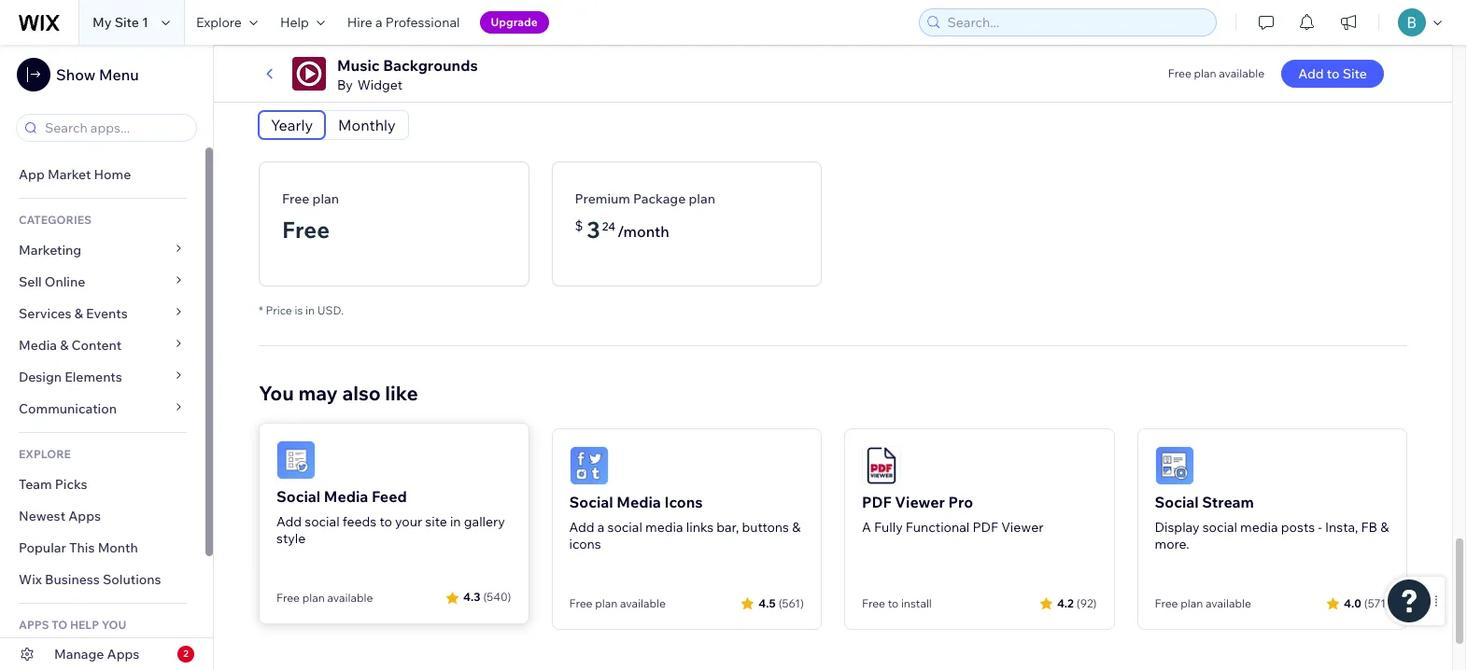 Task type: describe. For each thing, give the bounding box(es) containing it.
feeds
[[343, 514, 377, 531]]

add to site button
[[1282, 60, 1385, 88]]

links
[[687, 520, 714, 537]]

Search apps... field
[[39, 115, 191, 141]]

music backgrounds by widget
[[337, 56, 478, 93]]

install
[[902, 597, 932, 611]]

professional
[[386, 14, 460, 31]]

pricing
[[259, 69, 325, 94]]

0 horizontal spatial viewer
[[895, 494, 945, 512]]

manage
[[54, 647, 104, 663]]

social inside social stream display social media posts - insta, fb & more.
[[1203, 520, 1238, 537]]

1 vertical spatial viewer
[[1002, 520, 1044, 537]]

backgrounds
[[383, 56, 478, 75]]

you may also like
[[259, 382, 418, 406]]

app market home
[[19, 166, 131, 183]]

site
[[425, 514, 447, 531]]

plan inside free plan free
[[313, 191, 339, 208]]

home
[[94, 166, 131, 183]]

(571)
[[1365, 597, 1390, 611]]

media inside media & content link
[[19, 337, 57, 354]]

social media feed logo image
[[277, 441, 316, 481]]

by
[[337, 77, 353, 93]]

explore
[[196, 14, 242, 31]]

show menu
[[56, 65, 139, 84]]

newest apps link
[[0, 501, 206, 533]]

& inside social media icons add a social media links bar, buttons & icons
[[793, 520, 801, 537]]

manage apps
[[54, 647, 140, 663]]

categories
[[19, 213, 92, 227]]

yearly
[[271, 116, 313, 135]]

help
[[70, 619, 99, 633]]

4.5
[[759, 597, 776, 611]]

display
[[1155, 520, 1200, 537]]

menu
[[99, 65, 139, 84]]

free plan available for 4.0 (571)
[[1155, 597, 1252, 611]]

*
[[259, 304, 263, 318]]

market
[[48, 166, 91, 183]]

pdf viewer pro a fully functional pdf viewer
[[862, 494, 1044, 537]]

my
[[93, 14, 112, 31]]

price
[[266, 304, 292, 318]]

upgrade
[[491, 15, 538, 29]]

to for free
[[888, 597, 899, 611]]

in inside social media feed add social feeds to your site in gallery style
[[450, 514, 461, 531]]

also
[[342, 382, 381, 406]]

popular this month
[[19, 540, 138, 557]]

sidebar element
[[0, 45, 214, 671]]

my site 1
[[93, 14, 148, 31]]

social media icons logo image
[[570, 447, 609, 486]]

& inside social stream display social media posts - insta, fb & more.
[[1381, 520, 1390, 537]]

available for 4.0 (571)
[[1206, 597, 1252, 611]]

Search... field
[[942, 9, 1211, 36]]

add for social media icons
[[570, 520, 595, 537]]

1
[[142, 14, 148, 31]]

(561)
[[779, 597, 805, 611]]

add inside button
[[1299, 65, 1325, 82]]

services
[[19, 306, 72, 322]]

app
[[19, 166, 45, 183]]

picks
[[55, 477, 87, 493]]

events
[[86, 306, 128, 322]]

yearly button
[[259, 112, 325, 140]]

media for social media feed
[[324, 488, 368, 507]]

sell
[[19, 274, 42, 291]]

social media feed add social feeds to your site in gallery style
[[277, 488, 505, 548]]

apps to help you
[[19, 619, 126, 633]]

monthly
[[338, 116, 396, 135]]

content
[[71, 337, 122, 354]]

media for social media icons
[[617, 494, 661, 512]]

social for social media icons
[[570, 494, 614, 512]]

newest apps
[[19, 508, 101, 525]]

social stream logo image
[[1155, 447, 1195, 486]]

apps for newest apps
[[68, 508, 101, 525]]

like
[[385, 382, 418, 406]]

/month
[[618, 223, 670, 241]]

hire a professional link
[[336, 0, 471, 45]]

& for plans
[[330, 69, 343, 94]]

may
[[298, 382, 338, 406]]

hire a professional
[[347, 14, 460, 31]]

wix business solutions
[[19, 572, 161, 589]]

stream
[[1203, 494, 1255, 512]]

design elements
[[19, 369, 122, 386]]

design
[[19, 369, 62, 386]]

social stream display social media posts - insta, fb & more.
[[1155, 494, 1390, 553]]

premium package plan
[[575, 191, 716, 208]]

a inside social media icons add a social media links bar, buttons & icons
[[598, 520, 605, 537]]

3
[[587, 216, 601, 244]]

social media icons add a social media links bar, buttons & icons
[[570, 494, 801, 553]]

0 vertical spatial in
[[306, 304, 315, 318]]

4.2 (92)
[[1058, 597, 1097, 611]]

add to site
[[1299, 65, 1368, 82]]

newest
[[19, 508, 65, 525]]

widget
[[358, 77, 403, 93]]

media & content
[[19, 337, 122, 354]]

premium
[[575, 191, 631, 208]]



Task type: vqa. For each thing, say whether or not it's contained in the screenshot.
Apps to the right
yes



Task type: locate. For each thing, give the bounding box(es) containing it.
media inside social media icons add a social media links bar, buttons & icons
[[617, 494, 661, 512]]

* price is in usd.
[[259, 304, 344, 318]]

1 vertical spatial pdf
[[973, 520, 999, 537]]

1 vertical spatial a
[[598, 520, 605, 537]]

functional
[[906, 520, 970, 537]]

viewer
[[895, 494, 945, 512], [1002, 520, 1044, 537]]

social for social media feed
[[277, 488, 321, 507]]

add inside social media feed add social feeds to your site in gallery style
[[277, 514, 302, 531]]

1 vertical spatial apps
[[107, 647, 140, 663]]

0 horizontal spatial pdf
[[862, 494, 892, 512]]

show menu button
[[17, 58, 139, 92]]

24
[[602, 220, 616, 234]]

apps down you
[[107, 647, 140, 663]]

free plan available for 4.3 (540)
[[277, 592, 373, 606]]

$
[[575, 218, 583, 235]]

posts
[[1282, 520, 1316, 537]]

2 media from the left
[[1241, 520, 1279, 537]]

add
[[1299, 65, 1325, 82], [277, 514, 302, 531], [570, 520, 595, 537]]

solutions
[[103, 572, 161, 589]]

pdf down the pro
[[973, 520, 999, 537]]

0 horizontal spatial social
[[305, 514, 340, 531]]

2 horizontal spatial to
[[1328, 65, 1340, 82]]

& left content on the left bottom of the page
[[60, 337, 69, 354]]

free plan available for 4.5 (561)
[[570, 597, 666, 611]]

media & content link
[[0, 330, 206, 362]]

to
[[52, 619, 67, 633]]

available down social media icons add a social media links bar, buttons & icons
[[620, 597, 666, 611]]

& for content
[[60, 337, 69, 354]]

plans
[[347, 69, 398, 94]]

$ 3 24 /month
[[575, 216, 670, 244]]

you
[[102, 619, 126, 633]]

pdf viewer pro logo image
[[862, 447, 902, 486]]

1 horizontal spatial media
[[324, 488, 368, 507]]

1 horizontal spatial to
[[888, 597, 899, 611]]

& right 'music backgrounds logo'
[[330, 69, 343, 94]]

help
[[280, 14, 309, 31]]

media inside social stream display social media posts - insta, fb & more.
[[1241, 520, 1279, 537]]

0 horizontal spatial site
[[115, 14, 139, 31]]

1 horizontal spatial a
[[598, 520, 605, 537]]

media
[[19, 337, 57, 354], [324, 488, 368, 507], [617, 494, 661, 512]]

4.5 (561)
[[759, 597, 805, 611]]

social left feeds
[[305, 514, 340, 531]]

0 vertical spatial viewer
[[895, 494, 945, 512]]

0 horizontal spatial a
[[376, 14, 383, 31]]

1 horizontal spatial site
[[1343, 65, 1368, 82]]

feed
[[372, 488, 407, 507]]

insta,
[[1326, 520, 1359, 537]]

available down social stream display social media posts - insta, fb & more.
[[1206, 597, 1252, 611]]

team
[[19, 477, 52, 493]]

to inside button
[[1328, 65, 1340, 82]]

monthly button
[[326, 112, 408, 140]]

1 horizontal spatial media
[[1241, 520, 1279, 537]]

1 horizontal spatial viewer
[[1002, 520, 1044, 537]]

social for social stream
[[1155, 494, 1199, 512]]

media
[[646, 520, 684, 537], [1241, 520, 1279, 537]]

media inside social media feed add social feeds to your site in gallery style
[[324, 488, 368, 507]]

0 horizontal spatial to
[[380, 514, 392, 531]]

site inside add to site button
[[1343, 65, 1368, 82]]

& right fb
[[1381, 520, 1390, 537]]

in right is
[[306, 304, 315, 318]]

(92)
[[1077, 597, 1097, 611]]

a
[[862, 520, 872, 537]]

pdf up a
[[862, 494, 892, 512]]

to inside social media feed add social feeds to your site in gallery style
[[380, 514, 392, 531]]

package
[[634, 191, 686, 208]]

hire
[[347, 14, 373, 31]]

a down social media icons logo
[[598, 520, 605, 537]]

1 vertical spatial in
[[450, 514, 461, 531]]

0 horizontal spatial media
[[19, 337, 57, 354]]

music backgrounds logo image
[[292, 57, 326, 91]]

marketing
[[19, 242, 81, 259]]

bar,
[[717, 520, 739, 537]]

apps inside newest apps link
[[68, 508, 101, 525]]

0 horizontal spatial in
[[306, 304, 315, 318]]

1 horizontal spatial add
[[570, 520, 595, 537]]

social right icons
[[608, 520, 643, 537]]

media up feeds
[[324, 488, 368, 507]]

popular this month link
[[0, 533, 206, 564]]

a right hire
[[376, 14, 383, 31]]

available left add to site
[[1220, 66, 1265, 80]]

free to install
[[862, 597, 932, 611]]

sell online link
[[0, 266, 206, 298]]

usd.
[[317, 304, 344, 318]]

social inside social stream display social media posts - insta, fb & more.
[[1155, 494, 1199, 512]]

free plan free
[[282, 191, 339, 244]]

1 horizontal spatial pdf
[[973, 520, 999, 537]]

0 horizontal spatial apps
[[68, 508, 101, 525]]

social down stream
[[1203, 520, 1238, 537]]

& left the "events"
[[74, 306, 83, 322]]

available for 4.5 (561)
[[620, 597, 666, 611]]

media up design
[[19, 337, 57, 354]]

pro
[[949, 494, 974, 512]]

0 vertical spatial to
[[1328, 65, 1340, 82]]

in right site at the bottom of page
[[450, 514, 461, 531]]

1 vertical spatial site
[[1343, 65, 1368, 82]]

communication
[[19, 401, 120, 418]]

2 horizontal spatial media
[[617, 494, 661, 512]]

team picks link
[[0, 469, 206, 501]]

2 horizontal spatial social
[[1155, 494, 1199, 512]]

viewer up functional in the bottom right of the page
[[895, 494, 945, 512]]

apps for manage apps
[[107, 647, 140, 663]]

2 horizontal spatial add
[[1299, 65, 1325, 82]]

2
[[183, 648, 189, 661]]

free
[[1169, 66, 1192, 80], [282, 191, 310, 208], [282, 216, 330, 244], [277, 592, 300, 606], [570, 597, 593, 611], [862, 597, 886, 611], [1155, 597, 1179, 611]]

social inside social media icons add a social media links bar, buttons & icons
[[608, 520, 643, 537]]

buttons
[[742, 520, 790, 537]]

1 horizontal spatial social
[[608, 520, 643, 537]]

more.
[[1155, 537, 1190, 553]]

social down social media feed logo
[[277, 488, 321, 507]]

1 horizontal spatial in
[[450, 514, 461, 531]]

icons
[[665, 494, 703, 512]]

is
[[295, 304, 303, 318]]

0 vertical spatial a
[[376, 14, 383, 31]]

fully
[[875, 520, 903, 537]]

available for 4.3 (540)
[[327, 592, 373, 606]]

4.2
[[1058, 597, 1074, 611]]

team picks
[[19, 477, 87, 493]]

0 horizontal spatial media
[[646, 520, 684, 537]]

media down the icons at the left bottom of page
[[646, 520, 684, 537]]

month
[[98, 540, 138, 557]]

1 vertical spatial to
[[380, 514, 392, 531]]

social inside social media feed add social feeds to your site in gallery style
[[277, 488, 321, 507]]

& right buttons
[[793, 520, 801, 537]]

media inside social media icons add a social media links bar, buttons & icons
[[646, 520, 684, 537]]

your
[[395, 514, 422, 531]]

0 vertical spatial pdf
[[862, 494, 892, 512]]

4.0 (571)
[[1345, 597, 1390, 611]]

fb
[[1362, 520, 1378, 537]]

app market home link
[[0, 159, 206, 191]]

viewer right functional in the bottom right of the page
[[1002, 520, 1044, 537]]

wix
[[19, 572, 42, 589]]

to for add
[[1328, 65, 1340, 82]]

-
[[1319, 520, 1323, 537]]

services & events link
[[0, 298, 206, 330]]

social up the display
[[1155, 494, 1199, 512]]

1 media from the left
[[646, 520, 684, 537]]

social inside social media feed add social feeds to your site in gallery style
[[305, 514, 340, 531]]

(540)
[[483, 591, 512, 605]]

business
[[45, 572, 100, 589]]

0 vertical spatial site
[[115, 14, 139, 31]]

upgrade button
[[480, 11, 549, 34]]

icons
[[570, 537, 602, 553]]

sell online
[[19, 274, 85, 291]]

available down feeds
[[327, 592, 373, 606]]

show
[[56, 65, 96, 84]]

add for social media feed
[[277, 514, 302, 531]]

2 vertical spatial to
[[888, 597, 899, 611]]

& for events
[[74, 306, 83, 322]]

media left "posts"
[[1241, 520, 1279, 537]]

4.3 (540)
[[464, 591, 512, 605]]

plan
[[1195, 66, 1217, 80], [313, 191, 339, 208], [689, 191, 716, 208], [302, 592, 325, 606], [595, 597, 618, 611], [1181, 597, 1204, 611]]

elements
[[65, 369, 122, 386]]

4.3
[[464, 591, 481, 605]]

0 horizontal spatial add
[[277, 514, 302, 531]]

2 horizontal spatial social
[[1203, 520, 1238, 537]]

music
[[337, 56, 380, 75]]

free plan available
[[1169, 66, 1265, 80], [277, 592, 373, 606], [570, 597, 666, 611], [1155, 597, 1252, 611]]

social down social media icons logo
[[570, 494, 614, 512]]

gallery
[[464, 514, 505, 531]]

add inside social media icons add a social media links bar, buttons & icons
[[570, 520, 595, 537]]

apps up the this
[[68, 508, 101, 525]]

1 horizontal spatial apps
[[107, 647, 140, 663]]

1 horizontal spatial social
[[570, 494, 614, 512]]

media left the icons at the left bottom of page
[[617, 494, 661, 512]]

help button
[[269, 0, 336, 45]]

marketing link
[[0, 235, 206, 266]]

0 horizontal spatial social
[[277, 488, 321, 507]]

social inside social media icons add a social media links bar, buttons & icons
[[570, 494, 614, 512]]

0 vertical spatial apps
[[68, 508, 101, 525]]

explore
[[19, 448, 71, 462]]



